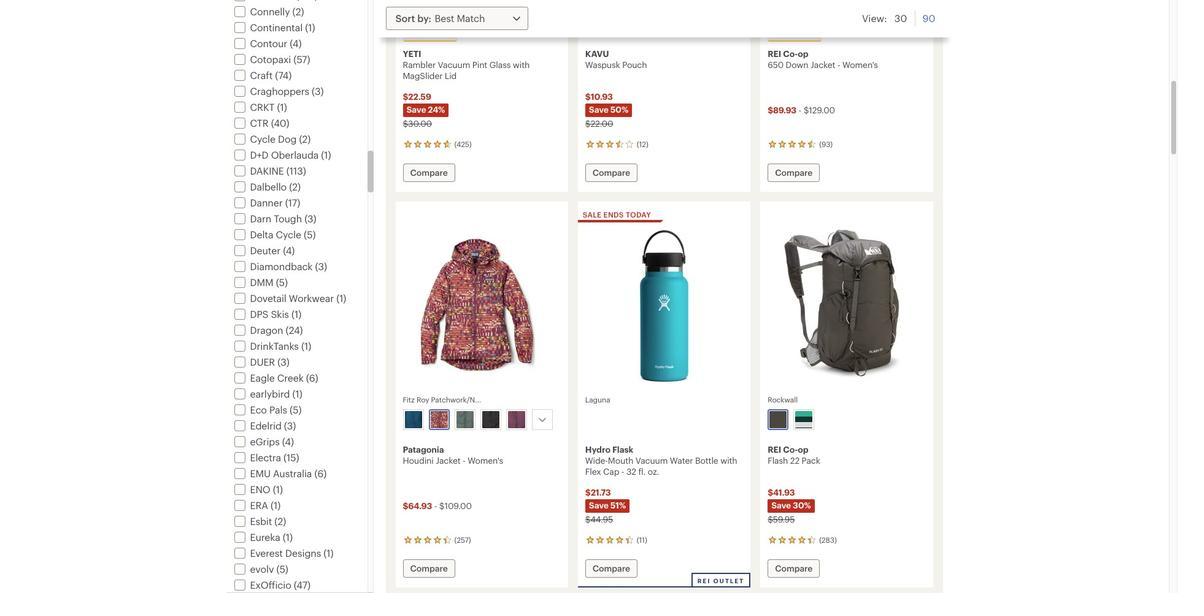 Task type: locate. For each thing, give the bounding box(es) containing it.
0 horizontal spatial vacuum
[[438, 60, 470, 70]]

(57)
[[293, 53, 310, 65]]

co- up "22"
[[783, 445, 798, 455]]

vacuum up lid
[[438, 60, 470, 70]]

(3) up creek
[[278, 357, 290, 368]]

1 top from the left
[[408, 31, 424, 39]]

compare button down (283)
[[768, 560, 820, 579]]

women's down view:
[[842, 60, 878, 70]]

compare button
[[403, 164, 455, 182], [585, 164, 638, 182], [768, 164, 820, 182], [403, 560, 455, 579], [585, 560, 638, 579], [768, 560, 820, 579]]

- right down on the top of page
[[838, 60, 840, 70]]

0 vertical spatial with
[[513, 60, 530, 70]]

$22.59
[[403, 91, 431, 102]]

skis
[[271, 309, 289, 320]]

women's inside the patagonia houdini jacket - women's
[[468, 456, 503, 466]]

compare button for patagonia houdini jacket - women's
[[403, 560, 455, 579]]

cycle down tough
[[276, 229, 301, 241]]

lagom blue image
[[405, 412, 422, 429]]

save for save 51%
[[589, 501, 609, 511]]

era
[[250, 500, 268, 512]]

650
[[768, 60, 784, 70]]

$41.93
[[768, 488, 795, 498]]

(5) right pals on the bottom of page
[[290, 404, 302, 416]]

$89.93
[[768, 105, 797, 115]]

2 vertical spatial rei
[[697, 578, 711, 585]]

jacket right down on the top of page
[[811, 60, 835, 70]]

everest
[[250, 548, 283, 560]]

compare button down (425) in the top left of the page
[[403, 164, 455, 182]]

compare button down (257)
[[403, 560, 455, 579]]

top rated up yeti
[[408, 31, 452, 39]]

group down patchwork/n...
[[400, 407, 562, 433]]

(1) down emu australia link
[[273, 484, 283, 496]]

1 vertical spatial op
[[798, 445, 809, 455]]

- right $64.93
[[434, 501, 437, 512]]

1 horizontal spatial women's
[[842, 60, 878, 70]]

(425)
[[454, 140, 472, 148]]

sale
[[583, 210, 602, 219]]

0 horizontal spatial rated
[[426, 31, 452, 39]]

0 horizontal spatial cycle
[[250, 133, 275, 145]]

co-
[[783, 48, 798, 59], [783, 445, 798, 455]]

eagle creek link
[[232, 372, 304, 384]]

0 horizontal spatial jacket
[[436, 456, 461, 466]]

rated up rambler
[[426, 31, 452, 39]]

with right bottle
[[720, 456, 737, 466]]

yeti rambler vacuum pint glass with magslider lid
[[403, 48, 530, 81]]

(113)
[[286, 165, 306, 177]]

glass
[[489, 60, 511, 70]]

$59.95
[[768, 515, 795, 525]]

0 vertical spatial rei
[[768, 48, 781, 59]]

cycle up d+d
[[250, 133, 275, 145]]

1 horizontal spatial jacket
[[811, 60, 835, 70]]

$64.93
[[403, 501, 432, 512]]

(40)
[[271, 117, 289, 129]]

1 horizontal spatial cycle
[[276, 229, 301, 241]]

egrips
[[250, 436, 280, 448]]

patagonia houdini jacket - women's 0 image
[[403, 225, 561, 388]]

$64.93 - $109.00
[[403, 501, 472, 512]]

$30.00
[[403, 118, 432, 129]]

compare button down (93) on the right of the page
[[768, 164, 820, 182]]

1 vertical spatial cycle
[[276, 229, 301, 241]]

eureka link
[[232, 532, 280, 544]]

(5) down everest designs link at the bottom left
[[276, 564, 288, 576]]

pack
[[802, 456, 820, 466]]

jacket
[[811, 60, 835, 70], [436, 456, 461, 466]]

save inside "$22.59 save 24% $30.00"
[[407, 104, 426, 115]]

save inside $10.93 save 50% $22.00
[[589, 104, 609, 115]]

save inside $41.93 save 30% $59.95
[[771, 501, 791, 511]]

rei inside rei co-op 650 down jacket - women's
[[768, 48, 781, 59]]

(4) up (57)
[[290, 37, 302, 49]]

diamondback
[[250, 261, 313, 272]]

(5) up diamondback
[[304, 229, 316, 241]]

(6) right australia on the left of page
[[314, 468, 327, 480]]

dakine link
[[232, 165, 284, 177]]

ctr link
[[232, 117, 269, 129]]

australia
[[273, 468, 312, 480]]

patagonia
[[403, 445, 444, 455]]

(2) right esbit
[[274, 516, 286, 528]]

2 top from the left
[[773, 31, 789, 39]]

(3) down pals on the bottom of page
[[284, 420, 296, 432]]

deuter link
[[232, 245, 280, 256]]

2 op from the top
[[798, 445, 809, 455]]

workwear
[[289, 293, 334, 304]]

fitz
[[403, 396, 415, 404]]

- left 32 at the bottom right of the page
[[622, 467, 624, 477]]

rei inside rei co-op flash 22 pack
[[768, 445, 781, 455]]

patchwork/n...
[[431, 396, 481, 404]]

save for save 24%
[[407, 104, 426, 115]]

pouch
[[622, 60, 647, 70]]

compare for patagonia houdini jacket - women's
[[410, 564, 448, 574]]

(5) down diamondback
[[276, 277, 288, 288]]

rei for rei co-op flash 22 pack
[[768, 445, 781, 455]]

d+d oberlauda link
[[232, 149, 319, 161]]

0 vertical spatial vacuum
[[438, 60, 470, 70]]

0 vertical spatial (4)
[[290, 37, 302, 49]]

down
[[786, 60, 808, 70]]

- inside rei co-op 650 down jacket - women's
[[838, 60, 840, 70]]

top rated up down on the top of page
[[773, 31, 817, 39]]

(74)
[[275, 69, 292, 81]]

(93)
[[819, 140, 833, 148]]

rei co-op 650 down jacket - women's
[[768, 48, 878, 70]]

rei left outlet
[[697, 578, 711, 585]]

1 horizontal spatial top
[[773, 31, 789, 39]]

washed orange/copper clay image
[[873, 1, 890, 18]]

save down the '$41.93'
[[771, 501, 791, 511]]

0 horizontal spatial top
[[408, 31, 424, 39]]

1 vertical spatial with
[[720, 456, 737, 466]]

- right the $89.93
[[799, 105, 801, 115]]

(11)
[[637, 536, 647, 545]]

era link
[[232, 500, 268, 512]]

(1) down "(24)"
[[301, 341, 311, 352]]

group up pack
[[765, 407, 927, 433]]

ends
[[604, 210, 624, 219]]

vacuum
[[438, 60, 470, 70], [636, 456, 668, 466]]

1 horizontal spatial top rated
[[773, 31, 817, 39]]

rei up flash
[[768, 445, 781, 455]]

dmm link
[[232, 277, 273, 288]]

op inside rei co-op flash 22 pack
[[798, 445, 809, 455]]

op up pack
[[798, 445, 809, 455]]

dovetail workwear link
[[232, 293, 334, 304]]

drinktanks link
[[232, 341, 299, 352]]

save down $22.59
[[407, 104, 426, 115]]

evolv link
[[232, 564, 274, 576]]

1 top rated from the left
[[408, 31, 452, 39]]

co- inside rei co-op 650 down jacket - women's
[[783, 48, 798, 59]]

vacuum inside yeti rambler vacuum pint glass with magslider lid
[[438, 60, 470, 70]]

save
[[407, 104, 426, 115], [589, 104, 609, 115], [589, 501, 609, 511], [771, 501, 791, 511]]

(2)
[[292, 6, 304, 17], [299, 133, 311, 145], [289, 181, 301, 193], [274, 516, 286, 528]]

(4) up diamondback
[[283, 245, 295, 256]]

night plum image
[[508, 412, 525, 429]]

electra link
[[232, 452, 281, 464]]

jacket inside rei co-op 650 down jacket - women's
[[811, 60, 835, 70]]

top up yeti
[[408, 31, 424, 39]]

1 vertical spatial jacket
[[436, 456, 461, 466]]

with right glass
[[513, 60, 530, 70]]

eno
[[250, 484, 270, 496]]

compare button up ends
[[585, 164, 638, 182]]

top rated
[[408, 31, 452, 39], [773, 31, 817, 39]]

co- inside rei co-op flash 22 pack
[[783, 445, 798, 455]]

rated up down on the top of page
[[791, 31, 817, 39]]

vacuum up oz.
[[636, 456, 668, 466]]

(6) right creek
[[306, 372, 318, 384]]

0 vertical spatial (6)
[[306, 372, 318, 384]]

compare button for yeti rambler vacuum pint glass with magslider lid
[[403, 164, 455, 182]]

0 vertical spatial op
[[798, 48, 809, 59]]

evolv
[[250, 564, 274, 576]]

fitz roy patchwork/night plum image
[[430, 412, 448, 429]]

0 vertical spatial co-
[[783, 48, 798, 59]]

save down $10.93
[[589, 104, 609, 115]]

rei up 650
[[768, 48, 781, 59]]

24%
[[428, 104, 445, 115]]

90 link
[[923, 10, 935, 26]]

black image
[[482, 412, 499, 429]]

saragasso sea image
[[847, 1, 864, 18]]

1 horizontal spatial vacuum
[[636, 456, 668, 466]]

save down $21.73
[[589, 501, 609, 511]]

(1)
[[305, 21, 315, 33], [277, 101, 287, 113], [321, 149, 331, 161], [336, 293, 346, 304], [291, 309, 301, 320], [301, 341, 311, 352], [292, 388, 302, 400], [273, 484, 283, 496], [271, 500, 281, 512], [283, 532, 293, 544], [324, 548, 334, 560]]

compare button for rei co-op flash 22 pack
[[768, 560, 820, 579]]

(2) down the (113)
[[289, 181, 301, 193]]

$129.00
[[804, 105, 835, 115]]

oberlauda
[[271, 149, 319, 161]]

water
[[670, 456, 693, 466]]

crkt link
[[232, 101, 275, 113]]

- inside the patagonia houdini jacket - women's
[[463, 456, 466, 466]]

women's down the black icon
[[468, 456, 503, 466]]

(3) up workwear
[[315, 261, 327, 272]]

0 horizontal spatial with
[[513, 60, 530, 70]]

jacket inside the patagonia houdini jacket - women's
[[436, 456, 461, 466]]

1 op from the top
[[798, 48, 809, 59]]

1 rated from the left
[[426, 31, 452, 39]]

rockwall
[[768, 396, 798, 404]]

(3) right tough
[[304, 213, 316, 225]]

jacket down patagonia
[[436, 456, 461, 466]]

2 rated from the left
[[791, 31, 817, 39]]

save inside $21.73 save 51% $44.95
[[589, 501, 609, 511]]

2 co- from the top
[[783, 445, 798, 455]]

group
[[765, 0, 927, 22], [400, 407, 562, 433], [765, 407, 927, 433]]

(1) right era
[[271, 500, 281, 512]]

1 vertical spatial women's
[[468, 456, 503, 466]]

1 vertical spatial rei
[[768, 445, 781, 455]]

1 horizontal spatial with
[[720, 456, 737, 466]]

30%
[[793, 501, 811, 511]]

expand color swatches image
[[535, 413, 549, 428]]

top rated for yeti
[[408, 31, 452, 39]]

flex
[[585, 467, 601, 477]]

1 vertical spatial vacuum
[[636, 456, 668, 466]]

- down "nouveau green" "image"
[[463, 456, 466, 466]]

0 horizontal spatial top rated
[[408, 31, 452, 39]]

rated for rei co-op
[[791, 31, 817, 39]]

1 co- from the top
[[783, 48, 798, 59]]

$21.73
[[585, 488, 611, 498]]

(4) up "(15)"
[[282, 436, 294, 448]]

danner link
[[232, 197, 283, 209]]

top
[[408, 31, 424, 39], [773, 31, 789, 39]]

rated for yeti
[[426, 31, 452, 39]]

co- up down on the top of page
[[783, 48, 798, 59]]

2 top rated from the left
[[773, 31, 817, 39]]

with
[[513, 60, 530, 70], [720, 456, 737, 466]]

top up 650
[[773, 31, 789, 39]]

tough
[[274, 213, 302, 225]]

eco
[[250, 404, 267, 416]]

eco pals link
[[232, 404, 287, 416]]

dps skis link
[[232, 309, 289, 320]]

(1) right workwear
[[336, 293, 346, 304]]

0 horizontal spatial women's
[[468, 456, 503, 466]]

op up down on the top of page
[[798, 48, 809, 59]]

houdini
[[403, 456, 434, 466]]

$41.93 save 30% $59.95
[[768, 488, 811, 525]]

rei co-op flash 22 pack
[[768, 445, 820, 466]]

1 horizontal spatial rated
[[791, 31, 817, 39]]

0 vertical spatial jacket
[[811, 60, 835, 70]]

op inside rei co-op 650 down jacket - women's
[[798, 48, 809, 59]]

0 vertical spatial women's
[[842, 60, 878, 70]]

save for save 50%
[[589, 104, 609, 115]]

1 vertical spatial co-
[[783, 445, 798, 455]]

lid
[[445, 71, 457, 81]]

creek
[[277, 372, 304, 384]]



Task type: vqa. For each thing, say whether or not it's contained in the screenshot.
the bottom of
no



Task type: describe. For each thing, give the bounding box(es) containing it.
emu australia link
[[232, 468, 312, 480]]

(283)
[[819, 536, 837, 545]]

egrips link
[[232, 436, 280, 448]]

co- for 22
[[783, 445, 798, 455]]

craft
[[250, 69, 273, 81]]

electra
[[250, 452, 281, 464]]

(3) right craghoppers
[[312, 85, 324, 97]]

compare for rei co-op 650 down jacket - women's
[[775, 168, 813, 178]]

exofficio
[[250, 580, 291, 592]]

compare button down (11)
[[585, 560, 638, 579]]

(1) up (40)
[[277, 101, 287, 113]]

32
[[626, 467, 636, 477]]

duer link
[[232, 357, 275, 368]]

(1) down creek
[[292, 388, 302, 400]]

$22.59 save 24% $30.00
[[403, 91, 445, 129]]

(1) right designs
[[324, 548, 334, 560]]

op for down
[[798, 48, 809, 59]]

hydro flask wide-mouth vacuum water bottle with flex cap - 32 fl. oz.
[[585, 445, 737, 477]]

contour
[[250, 37, 287, 49]]

pint
[[472, 60, 487, 70]]

(12)
[[637, 140, 648, 148]]

1 vertical spatial (6)
[[314, 468, 327, 480]]

save for save 30%
[[771, 501, 791, 511]]

flash
[[768, 456, 788, 466]]

drinktanks
[[250, 341, 299, 352]]

compare rei outlet
[[593, 564, 744, 585]]

eureka
[[250, 532, 280, 544]]

rockwall image
[[770, 412, 787, 429]]

compare for rei co-op flash 22 pack
[[775, 564, 813, 574]]

group up rei co-op 650 down jacket - women's
[[765, 0, 927, 22]]

co- for down
[[783, 48, 798, 59]]

delta cycle link
[[232, 229, 301, 241]]

danner
[[250, 197, 283, 209]]

vacuum inside hydro flask wide-mouth vacuum water bottle with flex cap - 32 fl. oz.
[[636, 456, 668, 466]]

kavu
[[585, 48, 609, 59]]

$21.73 save 51% $44.95
[[585, 488, 626, 525]]

mouth
[[608, 456, 633, 466]]

bottle
[[695, 456, 718, 466]]

top rated for rei
[[773, 31, 817, 39]]

(15)
[[284, 452, 299, 464]]

cotopaxi link
[[232, 53, 291, 65]]

d+d
[[250, 149, 269, 161]]

op for 22
[[798, 445, 809, 455]]

women's inside rei co-op 650 down jacket - women's
[[842, 60, 878, 70]]

dog
[[278, 133, 297, 145]]

dovetail
[[250, 293, 286, 304]]

ctr
[[250, 117, 269, 129]]

darn
[[250, 213, 271, 225]]

50%
[[610, 104, 628, 115]]

rei for rei co-op 650 down jacket - women's
[[768, 48, 781, 59]]

top for yeti
[[408, 31, 424, 39]]

nouveau green image
[[456, 412, 473, 429]]

(1) right 'oberlauda' in the left top of the page
[[321, 149, 331, 161]]

dragon link
[[232, 325, 283, 336]]

(1) up everest designs link at the bottom left
[[283, 532, 293, 544]]

wide-
[[585, 456, 608, 466]]

roy
[[417, 396, 429, 404]]

hydro
[[585, 445, 611, 455]]

compare for yeti rambler vacuum pint glass with magslider lid
[[410, 168, 448, 178]]

craft link
[[232, 69, 273, 81]]

(2) up "continental"
[[292, 6, 304, 17]]

yeti
[[403, 48, 421, 59]]

craghoppers
[[250, 85, 309, 97]]

(257)
[[454, 536, 471, 545]]

compare inside "compare rei outlet"
[[593, 564, 630, 574]]

connelly (2) continental (1) contour (4) cotopaxi (57) craft (74) craghoppers (3) crkt (1) ctr (40) cycle dog (2) d+d oberlauda (1) dakine (113) dalbello (2) danner (17) darn tough (3) delta cycle (5) deuter (4) diamondback (3) dmm (5) dovetail workwear (1) dps skis (1) dragon (24) drinktanks (1) duer (3) eagle creek (6) earlybird (1) eco pals (5) edelrid (3) egrips (4) electra (15) emu australia (6) eno (1) era (1) esbit (2) eureka (1) everest designs (1) evolv (5) exofficio (47)
[[250, 6, 346, 592]]

duer
[[250, 357, 275, 368]]

rei co-op flash 22 pack 0 image
[[768, 225, 926, 388]]

(1) up "(24)"
[[291, 309, 301, 320]]

hydro flask wide-mouth vacuum water bottle with flex cap - 32 fl. oz. 0 image
[[585, 225, 743, 388]]

top for rei
[[773, 31, 789, 39]]

rei inside "compare rei outlet"
[[697, 578, 711, 585]]

crkt
[[250, 101, 275, 113]]

continental
[[250, 21, 303, 33]]

(2) right the dog
[[299, 133, 311, 145]]

rambler
[[403, 60, 436, 70]]

connelly link
[[232, 6, 290, 17]]

designs
[[285, 548, 321, 560]]

22
[[790, 456, 800, 466]]

flask
[[612, 445, 633, 455]]

esbit
[[250, 516, 272, 528]]

2 vertical spatial (4)
[[282, 436, 294, 448]]

$10.93 save 50% $22.00
[[585, 91, 628, 129]]

waspusk
[[585, 60, 620, 70]]

0 vertical spatial cycle
[[250, 133, 275, 145]]

$44.95
[[585, 515, 613, 525]]

today
[[626, 210, 651, 219]]

fitz roy patchwork/n...
[[403, 396, 481, 404]]

$22.00
[[585, 118, 613, 129]]

eno link
[[232, 484, 270, 496]]

$109.00
[[439, 501, 472, 512]]

pals
[[269, 404, 287, 416]]

earlybird link
[[232, 388, 290, 400]]

fl.
[[638, 467, 646, 477]]

- inside hydro flask wide-mouth vacuum water bottle with flex cap - 32 fl. oz.
[[622, 467, 624, 477]]

deuter
[[250, 245, 280, 256]]

group for rei co-op flash 22 pack
[[765, 407, 927, 433]]

(1) up (57)
[[305, 21, 315, 33]]

eagle
[[250, 372, 275, 384]]

with inside yeti rambler vacuum pint glass with magslider lid
[[513, 60, 530, 70]]

sale ends today
[[583, 210, 651, 219]]

group for patagonia houdini jacket - women's
[[400, 407, 562, 433]]

cotopaxi
[[250, 53, 291, 65]]

connelly
[[250, 6, 290, 17]]

with inside hydro flask wide-mouth vacuum water bottle with flex cap - 32 fl. oz.
[[720, 456, 737, 466]]

darn tough link
[[232, 213, 302, 225]]

expand color swatches image
[[900, 2, 914, 17]]

(47)
[[294, 580, 311, 592]]

teal lagoon image
[[795, 412, 813, 429]]

1 vertical spatial (4)
[[283, 245, 295, 256]]

edelrid link
[[232, 420, 282, 432]]

edelrid
[[250, 420, 282, 432]]

cycle dog link
[[232, 133, 297, 145]]

dalbello
[[250, 181, 287, 193]]

$89.93 - $129.00
[[768, 105, 835, 115]]

compare button for rei co-op 650 down jacket - women's
[[768, 164, 820, 182]]

patagonia houdini jacket - women's
[[403, 445, 503, 466]]



